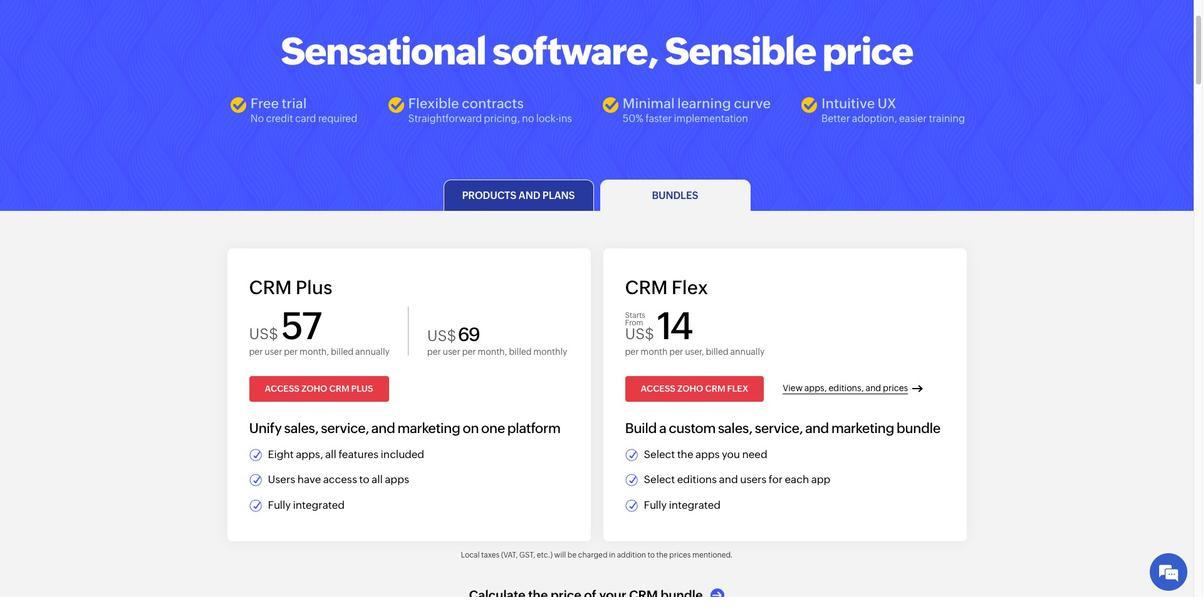 Task type: describe. For each thing, give the bounding box(es) containing it.
us$ for 14
[[625, 326, 654, 343]]

each
[[785, 474, 809, 486]]

learning
[[678, 96, 731, 112]]

us$ 14 per month per user, billed annually
[[625, 304, 765, 357]]

one
[[481, 421, 505, 437]]

sensational
[[281, 29, 486, 73]]

bundle
[[897, 421, 941, 437]]

free
[[251, 96, 279, 112]]

editions
[[677, 474, 717, 486]]

annually for 14
[[730, 347, 765, 357]]

1 horizontal spatial prices
[[883, 384, 908, 394]]

editions,
[[829, 384, 864, 394]]

bundles
[[652, 190, 698, 202]]

adoption,
[[852, 113, 897, 125]]

us$ for 57
[[249, 326, 278, 343]]

curve
[[734, 96, 771, 112]]

select the apps you need
[[644, 448, 768, 461]]

card
[[295, 113, 316, 125]]

month, for 57
[[300, 347, 329, 357]]

contracts
[[462, 96, 524, 112]]

will
[[554, 552, 566, 560]]

free trial no credit card required
[[251, 96, 358, 125]]

select editions and users for each app
[[644, 474, 831, 486]]

crm flex
[[625, 277, 708, 299]]

training
[[929, 113, 965, 125]]

4 per from the left
[[462, 347, 476, 357]]

integrated for per user per month,
[[293, 499, 345, 512]]

taxes
[[481, 552, 500, 560]]

minimal learning curve 50% faster implementation
[[623, 96, 771, 125]]

intuitive
[[822, 96, 875, 112]]

plans
[[543, 190, 575, 202]]

faster
[[646, 113, 672, 125]]

have
[[297, 474, 321, 486]]

0 horizontal spatial the
[[656, 552, 668, 560]]

us$ for 69
[[427, 328, 457, 345]]

lock-
[[536, 113, 559, 125]]

platform
[[507, 421, 561, 437]]

from
[[625, 319, 643, 328]]

69
[[458, 324, 479, 346]]

apps, for view
[[805, 384, 827, 394]]

build
[[625, 421, 657, 437]]

1 vertical spatial to
[[648, 552, 655, 560]]

required
[[318, 113, 358, 125]]

access zoho crm flex link
[[625, 376, 764, 402]]

month, for 69
[[478, 347, 507, 357]]

1 vertical spatial flex
[[727, 384, 749, 394]]

6 per from the left
[[670, 347, 683, 357]]

0 horizontal spatial prices
[[669, 552, 691, 560]]

crm inside access zoho crm flex link
[[705, 384, 725, 394]]

annually for 57
[[355, 347, 390, 357]]

users
[[268, 474, 295, 486]]

(vat,
[[501, 552, 518, 560]]

trial
[[282, 96, 307, 112]]

5 per from the left
[[625, 347, 639, 357]]

price
[[823, 29, 913, 73]]

2 sales, from the left
[[718, 421, 753, 437]]

on
[[463, 421, 479, 437]]

2 marketing from the left
[[831, 421, 894, 437]]

access for access zoho crm plus
[[265, 384, 300, 394]]

access for access zoho crm flex
[[641, 384, 676, 394]]

0 horizontal spatial all
[[325, 448, 336, 461]]

access zoho crm plus
[[265, 384, 373, 394]]

implementation
[[674, 113, 748, 125]]

access zoho crm plus link
[[249, 376, 389, 402]]

1 service, from the left
[[321, 421, 369, 437]]

better
[[822, 113, 850, 125]]

month
[[641, 347, 668, 357]]

3 per from the left
[[427, 347, 441, 357]]

access zoho crm flex
[[641, 384, 749, 394]]

no
[[251, 113, 264, 125]]

unify
[[249, 421, 282, 437]]

no
[[522, 113, 534, 125]]

crm plus
[[249, 277, 333, 299]]

us$ 57 per user per month, billed annually
[[249, 304, 390, 357]]

and left plans
[[519, 190, 540, 202]]

included
[[381, 448, 424, 461]]

starts from
[[625, 311, 646, 328]]

user,
[[685, 347, 704, 357]]

eight apps, all features included
[[268, 448, 424, 461]]

fully for 14
[[644, 499, 667, 512]]

custom
[[669, 421, 716, 437]]

zoho for plus
[[301, 384, 327, 394]]

software,
[[492, 29, 659, 73]]

etc.)
[[537, 552, 553, 560]]

zoho for flex
[[678, 384, 703, 394]]

mentioned.
[[692, 552, 733, 560]]

pricing,
[[484, 113, 520, 125]]

in
[[609, 552, 616, 560]]



Task type: vqa. For each thing, say whether or not it's contained in the screenshot.
QUICKLY.
no



Task type: locate. For each thing, give the bounding box(es) containing it.
service, up "need"
[[755, 421, 803, 437]]

access up "unify"
[[265, 384, 300, 394]]

us$ 69 per user per month, billed monthly
[[427, 324, 567, 357]]

2 annually from the left
[[730, 347, 765, 357]]

1 horizontal spatial flex
[[727, 384, 749, 394]]

0 horizontal spatial billed
[[331, 347, 354, 357]]

month, inside us$ 69 per user per month, billed monthly
[[478, 347, 507, 357]]

fully integrated for 14
[[644, 499, 721, 512]]

us$ down starts
[[625, 326, 654, 343]]

all up users have access to all apps
[[325, 448, 336, 461]]

select left editions
[[644, 474, 675, 486]]

0 horizontal spatial user
[[265, 347, 282, 357]]

2 fully integrated from the left
[[644, 499, 721, 512]]

2 user from the left
[[443, 347, 460, 357]]

fully for per user per month,
[[268, 499, 291, 512]]

credit
[[266, 113, 293, 125]]

0 horizontal spatial to
[[359, 474, 370, 486]]

1 horizontal spatial access
[[641, 384, 676, 394]]

1 vertical spatial apps,
[[296, 448, 323, 461]]

1 vertical spatial select
[[644, 474, 675, 486]]

1 horizontal spatial fully
[[644, 499, 667, 512]]

marketing up included
[[397, 421, 460, 437]]

0 vertical spatial flex
[[672, 277, 708, 299]]

to right access at left bottom
[[359, 474, 370, 486]]

0 vertical spatial select
[[644, 448, 675, 461]]

integrated down editions
[[669, 499, 721, 512]]

eight
[[268, 448, 294, 461]]

and up included
[[371, 421, 395, 437]]

1 zoho from the left
[[301, 384, 327, 394]]

prices left mentioned.
[[669, 552, 691, 560]]

easier
[[899, 113, 927, 125]]

0 horizontal spatial us$
[[249, 326, 278, 343]]

all down features
[[372, 474, 383, 486]]

flex left view
[[727, 384, 749, 394]]

integrated for 14
[[669, 499, 721, 512]]

ux
[[878, 96, 897, 112]]

crm up custom
[[705, 384, 725, 394]]

2 access from the left
[[641, 384, 676, 394]]

0 horizontal spatial flex
[[672, 277, 708, 299]]

features
[[339, 448, 379, 461]]

apps, up have
[[296, 448, 323, 461]]

0 horizontal spatial fully
[[268, 499, 291, 512]]

you
[[722, 448, 740, 461]]

minimal
[[623, 96, 675, 112]]

user
[[265, 347, 282, 357], [443, 347, 460, 357]]

to
[[359, 474, 370, 486], [648, 552, 655, 560]]

0 horizontal spatial service,
[[321, 421, 369, 437]]

local taxes (vat, gst, etc.) will be charged in addition to the prices mentioned.
[[461, 552, 733, 560]]

0 vertical spatial apps,
[[805, 384, 827, 394]]

select for select the apps you need
[[644, 448, 675, 461]]

apps down included
[[385, 474, 409, 486]]

fully
[[268, 499, 291, 512], [644, 499, 667, 512]]

0 vertical spatial apps
[[696, 448, 720, 461]]

1 horizontal spatial annually
[[730, 347, 765, 357]]

the down custom
[[677, 448, 693, 461]]

month, up access zoho crm plus
[[300, 347, 329, 357]]

2 horizontal spatial billed
[[706, 347, 729, 357]]

1 per from the left
[[249, 347, 263, 357]]

1 vertical spatial apps
[[385, 474, 409, 486]]

fully down users
[[268, 499, 291, 512]]

1 horizontal spatial fully integrated
[[644, 499, 721, 512]]

0 horizontal spatial apps
[[385, 474, 409, 486]]

0 horizontal spatial access
[[265, 384, 300, 394]]

apps, right view
[[805, 384, 827, 394]]

crm inside access zoho crm plus link
[[329, 384, 349, 394]]

service,
[[321, 421, 369, 437], [755, 421, 803, 437]]

billed inside us$ 57 per user per month, billed annually
[[331, 347, 354, 357]]

0 horizontal spatial annually
[[355, 347, 390, 357]]

1 integrated from the left
[[293, 499, 345, 512]]

fully integrated for per user per month,
[[268, 499, 345, 512]]

apps left "you"
[[696, 448, 720, 461]]

0 vertical spatial the
[[677, 448, 693, 461]]

month, inside us$ 57 per user per month, billed annually
[[300, 347, 329, 357]]

users have access to all apps
[[268, 474, 409, 486]]

user for 57
[[265, 347, 282, 357]]

local
[[461, 552, 480, 560]]

billed left monthly
[[509, 347, 532, 357]]

select down the 'a'
[[644, 448, 675, 461]]

1 horizontal spatial service,
[[755, 421, 803, 437]]

sales, up eight
[[284, 421, 319, 437]]

select for select editions and users for each app
[[644, 474, 675, 486]]

fully integrated down have
[[268, 499, 345, 512]]

us$ left the 57
[[249, 326, 278, 343]]

straightforward
[[408, 113, 482, 125]]

fully integrated
[[268, 499, 345, 512], [644, 499, 721, 512]]

1 billed from the left
[[331, 347, 354, 357]]

billed right user,
[[706, 347, 729, 357]]

charged
[[578, 552, 608, 560]]

us$ inside us$ 57 per user per month, billed annually
[[249, 326, 278, 343]]

2 zoho from the left
[[678, 384, 703, 394]]

zoho down user,
[[678, 384, 703, 394]]

annually inside "us$ 14 per month per user, billed annually"
[[730, 347, 765, 357]]

need
[[742, 448, 768, 461]]

1 horizontal spatial apps
[[696, 448, 720, 461]]

0 horizontal spatial zoho
[[301, 384, 327, 394]]

1 marketing from the left
[[397, 421, 460, 437]]

0 vertical spatial prices
[[883, 384, 908, 394]]

1 horizontal spatial us$
[[427, 328, 457, 345]]

1 access from the left
[[265, 384, 300, 394]]

ins
[[559, 113, 572, 125]]

products
[[462, 190, 516, 202]]

plus up the 57
[[296, 277, 333, 299]]

14
[[657, 304, 693, 348]]

1 vertical spatial all
[[372, 474, 383, 486]]

plus up unify sales, service, and marketing on one platform
[[351, 384, 373, 394]]

sensible
[[665, 29, 816, 73]]

apps, for eight
[[296, 448, 323, 461]]

fully up addition
[[644, 499, 667, 512]]

0 horizontal spatial sales,
[[284, 421, 319, 437]]

0 horizontal spatial month,
[[300, 347, 329, 357]]

flexible contracts straightforward pricing, no lock-ins
[[408, 96, 572, 125]]

sales, up "you"
[[718, 421, 753, 437]]

billed for 57
[[331, 347, 354, 357]]

user inside us$ 69 per user per month, billed monthly
[[443, 347, 460, 357]]

0 vertical spatial plus
[[296, 277, 333, 299]]

crm up starts
[[625, 277, 668, 299]]

billed for 69
[[509, 347, 532, 357]]

0 vertical spatial to
[[359, 474, 370, 486]]

1 horizontal spatial sales,
[[718, 421, 753, 437]]

1 horizontal spatial the
[[677, 448, 693, 461]]

build a custom sales, service, and marketing bundle
[[625, 421, 941, 437]]

us$ inside us$ 69 per user per month, billed monthly
[[427, 328, 457, 345]]

1 vertical spatial plus
[[351, 384, 373, 394]]

starts
[[625, 311, 646, 320]]

access down month
[[641, 384, 676, 394]]

flex up 14
[[672, 277, 708, 299]]

billed
[[331, 347, 354, 357], [509, 347, 532, 357], [706, 347, 729, 357]]

1 fully from the left
[[268, 499, 291, 512]]

apps,
[[805, 384, 827, 394], [296, 448, 323, 461]]

view
[[783, 384, 803, 394]]

user for 69
[[443, 347, 460, 357]]

1 horizontal spatial zoho
[[678, 384, 703, 394]]

products and plans
[[462, 190, 575, 202]]

1 horizontal spatial marketing
[[831, 421, 894, 437]]

access
[[265, 384, 300, 394], [641, 384, 676, 394]]

0 horizontal spatial fully integrated
[[268, 499, 345, 512]]

2 integrated from the left
[[669, 499, 721, 512]]

addition
[[617, 552, 646, 560]]

2 horizontal spatial us$
[[625, 326, 654, 343]]

1 month, from the left
[[300, 347, 329, 357]]

integrated
[[293, 499, 345, 512], [669, 499, 721, 512]]

be
[[568, 552, 577, 560]]

apps
[[696, 448, 720, 461], [385, 474, 409, 486]]

1 horizontal spatial to
[[648, 552, 655, 560]]

user inside us$ 57 per user per month, billed annually
[[265, 347, 282, 357]]

crm down us$ 57 per user per month, billed annually
[[329, 384, 349, 394]]

1 horizontal spatial apps,
[[805, 384, 827, 394]]

1 horizontal spatial billed
[[509, 347, 532, 357]]

user up access zoho crm plus
[[265, 347, 282, 357]]

2 select from the top
[[644, 474, 675, 486]]

service, up eight apps, all features included
[[321, 421, 369, 437]]

prices up bundle on the right of the page
[[883, 384, 908, 394]]

0 horizontal spatial integrated
[[293, 499, 345, 512]]

user down "69"
[[443, 347, 460, 357]]

annually
[[355, 347, 390, 357], [730, 347, 765, 357]]

2 billed from the left
[[509, 347, 532, 357]]

57
[[281, 304, 321, 348]]

to right addition
[[648, 552, 655, 560]]

zoho
[[301, 384, 327, 394], [678, 384, 703, 394]]

0 horizontal spatial plus
[[296, 277, 333, 299]]

month, down "69"
[[478, 347, 507, 357]]

1 horizontal spatial plus
[[351, 384, 373, 394]]

app
[[811, 474, 831, 486]]

1 vertical spatial prices
[[669, 552, 691, 560]]

fully integrated down editions
[[644, 499, 721, 512]]

1 annually from the left
[[355, 347, 390, 357]]

3 billed from the left
[[706, 347, 729, 357]]

intuitive ux better adoption, easier training
[[822, 96, 965, 125]]

2 month, from the left
[[478, 347, 507, 357]]

2 fully from the left
[[644, 499, 667, 512]]

us$
[[249, 326, 278, 343], [625, 326, 654, 343], [427, 328, 457, 345]]

1 fully integrated from the left
[[268, 499, 345, 512]]

0 horizontal spatial marketing
[[397, 421, 460, 437]]

flexible
[[408, 96, 459, 112]]

monthly
[[534, 347, 567, 357]]

2 service, from the left
[[755, 421, 803, 437]]

zoho down us$ 57 per user per month, billed annually
[[301, 384, 327, 394]]

gst,
[[519, 552, 535, 560]]

users
[[740, 474, 767, 486]]

integrated down have
[[293, 499, 345, 512]]

access
[[323, 474, 357, 486]]

sensational software, sensible price
[[281, 29, 913, 73]]

1 horizontal spatial integrated
[[669, 499, 721, 512]]

prices
[[883, 384, 908, 394], [669, 552, 691, 560]]

billed inside us$ 69 per user per month, billed monthly
[[509, 347, 532, 357]]

1 horizontal spatial month,
[[478, 347, 507, 357]]

1 vertical spatial the
[[656, 552, 668, 560]]

1 user from the left
[[265, 347, 282, 357]]

select
[[644, 448, 675, 461], [644, 474, 675, 486]]

0 vertical spatial all
[[325, 448, 336, 461]]

1 horizontal spatial all
[[372, 474, 383, 486]]

50%
[[623, 113, 644, 125]]

billed inside "us$ 14 per month per user, billed annually"
[[706, 347, 729, 357]]

sales,
[[284, 421, 319, 437], [718, 421, 753, 437]]

marketing down editions, at the right
[[831, 421, 894, 437]]

2 per from the left
[[284, 347, 298, 357]]

for
[[769, 474, 783, 486]]

unify sales, service, and marketing on one platform
[[249, 421, 561, 437]]

us$ inside "us$ 14 per month per user, billed annually"
[[625, 326, 654, 343]]

and
[[519, 190, 540, 202], [866, 384, 881, 394], [371, 421, 395, 437], [805, 421, 829, 437], [719, 474, 738, 486]]

0 horizontal spatial apps,
[[296, 448, 323, 461]]

view apps, editions, and prices
[[783, 384, 908, 394]]

1 select from the top
[[644, 448, 675, 461]]

a
[[659, 421, 666, 437]]

and left users
[[719, 474, 738, 486]]

1 horizontal spatial user
[[443, 347, 460, 357]]

and down the view apps, editions, and prices
[[805, 421, 829, 437]]

all
[[325, 448, 336, 461], [372, 474, 383, 486]]

crm up the 57
[[249, 277, 292, 299]]

marketing
[[397, 421, 460, 437], [831, 421, 894, 437]]

us$ left "69"
[[427, 328, 457, 345]]

annually inside us$ 57 per user per month, billed annually
[[355, 347, 390, 357]]

billed up access zoho crm plus
[[331, 347, 354, 357]]

1 sales, from the left
[[284, 421, 319, 437]]

the right addition
[[656, 552, 668, 560]]

flex
[[672, 277, 708, 299], [727, 384, 749, 394]]

and right editions, at the right
[[866, 384, 881, 394]]



